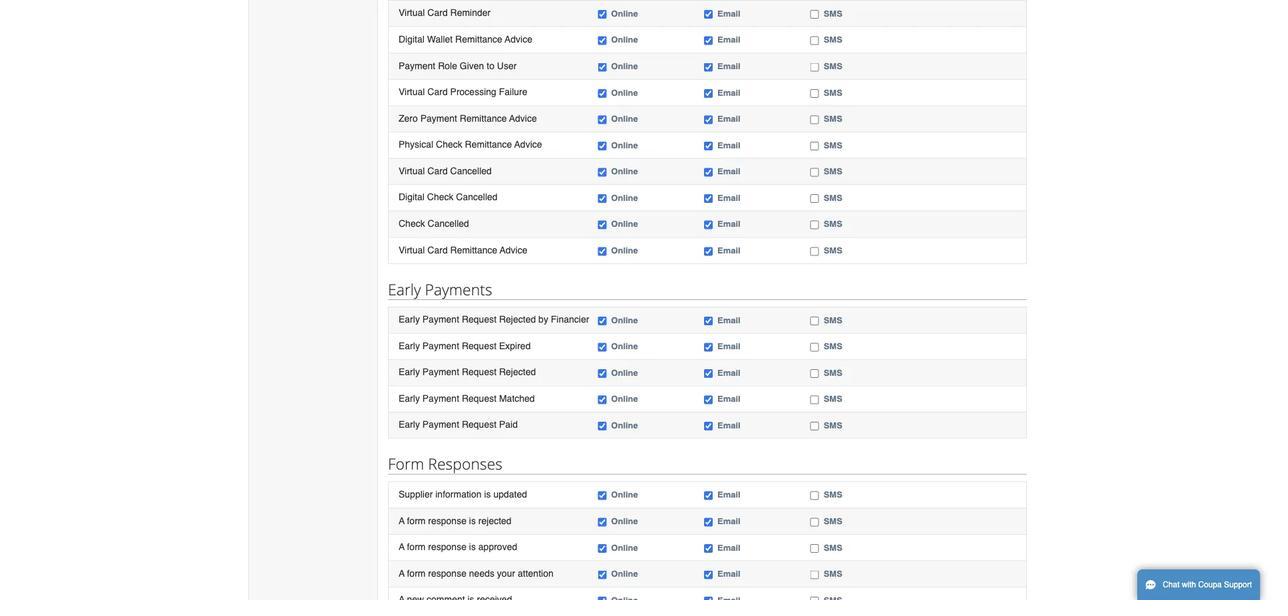 Task type: vqa. For each thing, say whether or not it's contained in the screenshot.
* within * LAST NAME
no



Task type: describe. For each thing, give the bounding box(es) containing it.
paid
[[499, 419, 518, 430]]

to
[[487, 60, 495, 71]]

card for cancelled
[[428, 165, 448, 176]]

card for remittance
[[428, 244, 448, 255]]

rejected for early payment request rejected
[[499, 367, 536, 377]]

with
[[1182, 580, 1196, 590]]

early payment request expired
[[399, 340, 531, 351]]

form for a form response is approved
[[407, 542, 426, 552]]

sms for early payment request rejected
[[824, 368, 843, 378]]

sms for virtual card remittance advice
[[824, 245, 843, 255]]

email for supplier information is updated
[[718, 490, 741, 500]]

advice for physical check remittance advice
[[514, 139, 542, 150]]

check for physical
[[436, 139, 462, 150]]

email for digital wallet remittance advice
[[718, 35, 741, 45]]

early payment request matched
[[399, 393, 535, 404]]

request for early payment request paid
[[462, 419, 497, 430]]

early for early payment request paid
[[399, 419, 420, 430]]

email for virtual card processing failure
[[718, 87, 741, 97]]

early for early payment request matched
[[399, 393, 420, 404]]

payment for early payment request expired
[[423, 340, 459, 351]]

early for early payment request rejected
[[399, 367, 420, 377]]

early for early payment request rejected by financier
[[399, 314, 420, 325]]

sms for payment role given to user
[[824, 61, 843, 71]]

online for virtual card reminder
[[611, 8, 638, 18]]

email for a form response needs your attention
[[718, 569, 741, 579]]

virtual card reminder
[[399, 7, 491, 18]]

payment for early payment request rejected by financier
[[423, 314, 459, 325]]

attention
[[518, 568, 554, 579]]

physical check remittance advice
[[399, 139, 542, 150]]

virtual for virtual card processing failure
[[399, 86, 425, 97]]

online for virtual card remittance advice
[[611, 245, 638, 255]]

expired
[[499, 340, 531, 351]]

early for early payments
[[388, 279, 421, 299]]

zero payment remittance advice
[[399, 113, 537, 123]]

online for digital check cancelled
[[611, 193, 638, 203]]

online for check cancelled
[[611, 219, 638, 229]]

virtual card remittance advice
[[399, 244, 528, 255]]

reminder
[[450, 7, 491, 18]]

email for early payment request expired
[[718, 341, 741, 351]]

virtual card processing failure
[[399, 86, 528, 97]]

email for check cancelled
[[718, 219, 741, 229]]

role
[[438, 60, 457, 71]]

remittance for card
[[450, 244, 497, 255]]

email for early payment request paid
[[718, 420, 741, 430]]

approved
[[478, 542, 517, 552]]

online for digital wallet remittance advice
[[611, 35, 638, 45]]

digital check cancelled
[[399, 192, 498, 202]]

payment left "role" on the top of the page
[[399, 60, 436, 71]]

a form response needs your attention
[[399, 568, 554, 579]]

0 vertical spatial is
[[484, 489, 491, 500]]

email for early payment request matched
[[718, 394, 741, 404]]

is for rejected
[[469, 515, 476, 526]]

card for processing
[[428, 86, 448, 97]]

sms for virtual card processing failure
[[824, 87, 843, 97]]

sms for early payment request expired
[[824, 341, 843, 351]]

online for early payment request matched
[[611, 394, 638, 404]]

form for a form response needs your attention
[[407, 568, 426, 579]]

information
[[436, 489, 482, 500]]

payment for early payment request paid
[[423, 419, 459, 430]]

given
[[460, 60, 484, 71]]

sms for zero payment remittance advice
[[824, 114, 843, 124]]

processing
[[450, 86, 496, 97]]

remittance for payment
[[460, 113, 507, 123]]

email for zero payment remittance advice
[[718, 114, 741, 124]]

digital wallet remittance advice
[[399, 34, 533, 44]]

virtual for virtual card reminder
[[399, 7, 425, 18]]

online for supplier information is updated
[[611, 490, 638, 500]]

online for physical check remittance advice
[[611, 140, 638, 150]]

sms for a form response needs your attention
[[824, 569, 843, 579]]

online for a form response is rejected
[[611, 516, 638, 526]]

email for a form response is approved
[[718, 543, 741, 553]]

a for a form response is approved
[[399, 542, 405, 552]]

zero
[[399, 113, 418, 123]]

form for a form response is rejected
[[407, 515, 426, 526]]

request for early payment request expired
[[462, 340, 497, 351]]

email for early payment request rejected by financier
[[718, 315, 741, 325]]

coupa
[[1199, 580, 1222, 590]]

digital for digital check cancelled
[[399, 192, 425, 202]]

advice for virtual card remittance advice
[[500, 244, 528, 255]]

response for approved
[[428, 542, 467, 552]]

a for a form response is rejected
[[399, 515, 405, 526]]



Task type: locate. For each thing, give the bounding box(es) containing it.
card up wallet
[[428, 7, 448, 18]]

3 virtual from the top
[[399, 165, 425, 176]]

19 online from the top
[[611, 569, 638, 579]]

card down check cancelled
[[428, 244, 448, 255]]

rejected
[[478, 515, 512, 526]]

form responses
[[388, 454, 503, 474]]

6 email from the top
[[718, 140, 741, 150]]

2 vertical spatial is
[[469, 542, 476, 552]]

request for early payment request matched
[[462, 393, 497, 404]]

is left "approved"
[[469, 542, 476, 552]]

15 online from the top
[[611, 420, 638, 430]]

check down virtual card cancelled
[[427, 192, 454, 202]]

digital up check cancelled
[[399, 192, 425, 202]]

3 online from the top
[[611, 61, 638, 71]]

email for physical check remittance advice
[[718, 140, 741, 150]]

email
[[718, 8, 741, 18], [718, 35, 741, 45], [718, 61, 741, 71], [718, 87, 741, 97], [718, 114, 741, 124], [718, 140, 741, 150], [718, 166, 741, 176], [718, 193, 741, 203], [718, 219, 741, 229], [718, 245, 741, 255], [718, 315, 741, 325], [718, 341, 741, 351], [718, 368, 741, 378], [718, 394, 741, 404], [718, 420, 741, 430], [718, 490, 741, 500], [718, 516, 741, 526], [718, 543, 741, 553], [718, 569, 741, 579]]

supplier information is updated
[[399, 489, 527, 500]]

advice for zero payment remittance advice
[[509, 113, 537, 123]]

0 vertical spatial check
[[436, 139, 462, 150]]

1 vertical spatial check
[[427, 192, 454, 202]]

1 a from the top
[[399, 515, 405, 526]]

form down supplier
[[407, 515, 426, 526]]

wallet
[[427, 34, 453, 44]]

request up early payment request matched
[[462, 367, 497, 377]]

rejected for early payment request rejected by financier
[[499, 314, 536, 325]]

3 card from the top
[[428, 165, 448, 176]]

a
[[399, 515, 405, 526], [399, 542, 405, 552], [399, 568, 405, 579]]

payment role given to user
[[399, 60, 517, 71]]

remittance for check
[[465, 139, 512, 150]]

16 online from the top
[[611, 490, 638, 500]]

10 email from the top
[[718, 245, 741, 255]]

card up digital check cancelled
[[428, 165, 448, 176]]

early down 'early payment request expired'
[[399, 367, 420, 377]]

is for approved
[[469, 542, 476, 552]]

chat
[[1163, 580, 1180, 590]]

13 email from the top
[[718, 368, 741, 378]]

2 vertical spatial response
[[428, 568, 467, 579]]

15 email from the top
[[718, 420, 741, 430]]

online for payment role given to user
[[611, 61, 638, 71]]

1 vertical spatial form
[[407, 542, 426, 552]]

is left updated
[[484, 489, 491, 500]]

check cancelled
[[399, 218, 469, 229]]

4 request from the top
[[462, 393, 497, 404]]

chat with coupa support
[[1163, 580, 1252, 590]]

payments
[[425, 279, 492, 299]]

remittance up "given"
[[455, 34, 502, 44]]

12 online from the top
[[611, 341, 638, 351]]

4 email from the top
[[718, 87, 741, 97]]

card
[[428, 7, 448, 18], [428, 86, 448, 97], [428, 165, 448, 176], [428, 244, 448, 255]]

5 online from the top
[[611, 114, 638, 124]]

17 sms from the top
[[824, 516, 843, 526]]

1 request from the top
[[462, 314, 497, 325]]

1 sms from the top
[[824, 8, 843, 18]]

virtual left reminder
[[399, 7, 425, 18]]

sms for supplier information is updated
[[824, 490, 843, 500]]

14 online from the top
[[611, 394, 638, 404]]

cancelled down digital check cancelled
[[428, 218, 469, 229]]

by
[[539, 314, 548, 325]]

13 sms from the top
[[824, 368, 843, 378]]

sms for early payment request paid
[[824, 420, 843, 430]]

early up form
[[399, 419, 420, 430]]

form
[[388, 454, 424, 474]]

2 vertical spatial check
[[399, 218, 425, 229]]

physical
[[399, 139, 433, 150]]

sms
[[824, 8, 843, 18], [824, 35, 843, 45], [824, 61, 843, 71], [824, 87, 843, 97], [824, 114, 843, 124], [824, 140, 843, 150], [824, 166, 843, 176], [824, 193, 843, 203], [824, 219, 843, 229], [824, 245, 843, 255], [824, 315, 843, 325], [824, 341, 843, 351], [824, 368, 843, 378], [824, 394, 843, 404], [824, 420, 843, 430], [824, 490, 843, 500], [824, 516, 843, 526], [824, 543, 843, 553], [824, 569, 843, 579]]

sms for physical check remittance advice
[[824, 140, 843, 150]]

1 form from the top
[[407, 515, 426, 526]]

3 a from the top
[[399, 568, 405, 579]]

7 online from the top
[[611, 166, 638, 176]]

online for early payment request expired
[[611, 341, 638, 351]]

cancelled down physical check remittance advice
[[450, 165, 492, 176]]

email for payment role given to user
[[718, 61, 741, 71]]

response for rejected
[[428, 515, 467, 526]]

17 online from the top
[[611, 516, 638, 526]]

1 vertical spatial digital
[[399, 192, 425, 202]]

email for virtual card cancelled
[[718, 166, 741, 176]]

2 online from the top
[[611, 35, 638, 45]]

card down "role" on the top of the page
[[428, 86, 448, 97]]

card for reminder
[[428, 7, 448, 18]]

check down digital check cancelled
[[399, 218, 425, 229]]

14 sms from the top
[[824, 394, 843, 404]]

early payment request paid
[[399, 419, 518, 430]]

cancelled down virtual card cancelled
[[456, 192, 498, 202]]

cancelled for virtual card cancelled
[[450, 165, 492, 176]]

19 email from the top
[[718, 569, 741, 579]]

check for digital
[[427, 192, 454, 202]]

cancelled for digital check cancelled
[[456, 192, 498, 202]]

payment down early payments
[[423, 314, 459, 325]]

check
[[436, 139, 462, 150], [427, 192, 454, 202], [399, 218, 425, 229]]

2 digital from the top
[[399, 192, 425, 202]]

2 vertical spatial form
[[407, 568, 426, 579]]

8 online from the top
[[611, 193, 638, 203]]

11 email from the top
[[718, 315, 741, 325]]

early up early payment request rejected
[[399, 340, 420, 351]]

1 online from the top
[[611, 8, 638, 18]]

request for early payment request rejected by financier
[[462, 314, 497, 325]]

0 vertical spatial form
[[407, 515, 426, 526]]

12 sms from the top
[[824, 341, 843, 351]]

online for virtual card cancelled
[[611, 166, 638, 176]]

early payment request rejected
[[399, 367, 536, 377]]

8 email from the top
[[718, 193, 741, 203]]

None checkbox
[[598, 10, 607, 19], [704, 10, 713, 19], [598, 36, 607, 45], [598, 63, 607, 71], [704, 63, 713, 71], [811, 89, 819, 98], [704, 115, 713, 124], [704, 142, 713, 150], [598, 168, 607, 177], [704, 194, 713, 203], [811, 194, 819, 203], [811, 221, 819, 229], [811, 247, 819, 256], [704, 317, 713, 325], [811, 317, 819, 325], [598, 369, 607, 378], [704, 369, 713, 378], [598, 396, 607, 404], [704, 396, 713, 404], [811, 492, 819, 500], [704, 518, 713, 527], [811, 518, 819, 527], [811, 544, 819, 553], [598, 597, 607, 600], [704, 597, 713, 600], [811, 597, 819, 600], [598, 10, 607, 19], [704, 10, 713, 19], [598, 36, 607, 45], [598, 63, 607, 71], [704, 63, 713, 71], [811, 89, 819, 98], [704, 115, 713, 124], [704, 142, 713, 150], [598, 168, 607, 177], [704, 194, 713, 203], [811, 194, 819, 203], [811, 221, 819, 229], [811, 247, 819, 256], [704, 317, 713, 325], [811, 317, 819, 325], [598, 369, 607, 378], [704, 369, 713, 378], [598, 396, 607, 404], [704, 396, 713, 404], [811, 492, 819, 500], [704, 518, 713, 527], [811, 518, 819, 527], [811, 544, 819, 553], [598, 597, 607, 600], [704, 597, 713, 600], [811, 597, 819, 600]]

2 rejected from the top
[[499, 367, 536, 377]]

advice for digital wallet remittance advice
[[505, 34, 533, 44]]

payment up early payment request rejected
[[423, 340, 459, 351]]

form
[[407, 515, 426, 526], [407, 542, 426, 552], [407, 568, 426, 579]]

virtual down physical
[[399, 165, 425, 176]]

sms for virtual card cancelled
[[824, 166, 843, 176]]

2 sms from the top
[[824, 35, 843, 45]]

9 sms from the top
[[824, 219, 843, 229]]

remittance down processing at the top of page
[[460, 113, 507, 123]]

4 online from the top
[[611, 87, 638, 97]]

online for early payment request paid
[[611, 420, 638, 430]]

16 email from the top
[[718, 490, 741, 500]]

virtual for virtual card remittance advice
[[399, 244, 425, 255]]

9 online from the top
[[611, 219, 638, 229]]

None checkbox
[[811, 10, 819, 19], [704, 36, 713, 45], [811, 36, 819, 45], [811, 63, 819, 71], [598, 89, 607, 98], [704, 89, 713, 98], [598, 115, 607, 124], [811, 115, 819, 124], [598, 142, 607, 150], [811, 142, 819, 150], [704, 168, 713, 177], [811, 168, 819, 177], [598, 194, 607, 203], [598, 221, 607, 229], [704, 221, 713, 229], [598, 247, 607, 256], [704, 247, 713, 256], [598, 317, 607, 325], [598, 343, 607, 352], [704, 343, 713, 352], [811, 343, 819, 352], [811, 369, 819, 378], [811, 396, 819, 404], [598, 422, 607, 431], [704, 422, 713, 431], [811, 422, 819, 431], [598, 492, 607, 500], [704, 492, 713, 500], [598, 518, 607, 527], [598, 544, 607, 553], [704, 544, 713, 553], [598, 571, 607, 579], [704, 571, 713, 579], [811, 571, 819, 579], [811, 10, 819, 19], [704, 36, 713, 45], [811, 36, 819, 45], [811, 63, 819, 71], [598, 89, 607, 98], [704, 89, 713, 98], [598, 115, 607, 124], [811, 115, 819, 124], [598, 142, 607, 150], [811, 142, 819, 150], [704, 168, 713, 177], [811, 168, 819, 177], [598, 194, 607, 203], [598, 221, 607, 229], [704, 221, 713, 229], [598, 247, 607, 256], [704, 247, 713, 256], [598, 317, 607, 325], [598, 343, 607, 352], [704, 343, 713, 352], [811, 343, 819, 352], [811, 369, 819, 378], [811, 396, 819, 404], [598, 422, 607, 431], [704, 422, 713, 431], [811, 422, 819, 431], [598, 492, 607, 500], [704, 492, 713, 500], [598, 518, 607, 527], [598, 544, 607, 553], [704, 544, 713, 553], [598, 571, 607, 579], [704, 571, 713, 579], [811, 571, 819, 579]]

email for virtual card reminder
[[718, 8, 741, 18]]

response down a form response is approved
[[428, 568, 467, 579]]

15 sms from the top
[[824, 420, 843, 430]]

sms for a form response is rejected
[[824, 516, 843, 526]]

3 email from the top
[[718, 61, 741, 71]]

sms for digital wallet remittance advice
[[824, 35, 843, 45]]

virtual up zero
[[399, 86, 425, 97]]

cancelled
[[450, 165, 492, 176], [456, 192, 498, 202], [428, 218, 469, 229]]

user
[[497, 60, 517, 71]]

18 email from the top
[[718, 543, 741, 553]]

2 vertical spatial a
[[399, 568, 405, 579]]

your
[[497, 568, 515, 579]]

1 email from the top
[[718, 8, 741, 18]]

advice
[[505, 34, 533, 44], [509, 113, 537, 123], [514, 139, 542, 150], [500, 244, 528, 255]]

payment for zero payment remittance advice
[[420, 113, 457, 123]]

16 sms from the top
[[824, 490, 843, 500]]

online for a form response is approved
[[611, 543, 638, 553]]

8 sms from the top
[[824, 193, 843, 203]]

0 vertical spatial digital
[[399, 34, 425, 44]]

email for digital check cancelled
[[718, 193, 741, 203]]

sms for early payment request rejected by financier
[[824, 315, 843, 325]]

digital
[[399, 34, 425, 44], [399, 192, 425, 202]]

virtual for virtual card cancelled
[[399, 165, 425, 176]]

2 virtual from the top
[[399, 86, 425, 97]]

2 request from the top
[[462, 340, 497, 351]]

request up 'early payment request expired'
[[462, 314, 497, 325]]

needs
[[469, 568, 495, 579]]

4 sms from the top
[[824, 87, 843, 97]]

0 vertical spatial rejected
[[499, 314, 536, 325]]

5 request from the top
[[462, 419, 497, 430]]

digital left wallet
[[399, 34, 425, 44]]

virtual down check cancelled
[[399, 244, 425, 255]]

9 email from the top
[[718, 219, 741, 229]]

a form response is rejected
[[399, 515, 512, 526]]

request down early payment request rejected
[[462, 393, 497, 404]]

online for early payment request rejected by financier
[[611, 315, 638, 325]]

payment down early payment request matched
[[423, 419, 459, 430]]

early for early payment request expired
[[399, 340, 420, 351]]

10 sms from the top
[[824, 245, 843, 255]]

supplier
[[399, 489, 433, 500]]

17 email from the top
[[718, 516, 741, 526]]

5 email from the top
[[718, 114, 741, 124]]

early payments
[[388, 279, 492, 299]]

form down a form response is approved
[[407, 568, 426, 579]]

online for a form response needs your attention
[[611, 569, 638, 579]]

virtual card cancelled
[[399, 165, 492, 176]]

5 sms from the top
[[824, 114, 843, 124]]

2 a from the top
[[399, 542, 405, 552]]

chat with coupa support button
[[1138, 570, 1260, 600]]

failure
[[499, 86, 528, 97]]

sms for a form response is approved
[[824, 543, 843, 553]]

request for early payment request rejected
[[462, 367, 497, 377]]

10 online from the top
[[611, 245, 638, 255]]

1 digital from the top
[[399, 34, 425, 44]]

1 vertical spatial response
[[428, 542, 467, 552]]

2 response from the top
[[428, 542, 467, 552]]

a for a form response needs your attention
[[399, 568, 405, 579]]

online
[[611, 8, 638, 18], [611, 35, 638, 45], [611, 61, 638, 71], [611, 87, 638, 97], [611, 114, 638, 124], [611, 140, 638, 150], [611, 166, 638, 176], [611, 193, 638, 203], [611, 219, 638, 229], [611, 245, 638, 255], [611, 315, 638, 325], [611, 341, 638, 351], [611, 368, 638, 378], [611, 394, 638, 404], [611, 420, 638, 430], [611, 490, 638, 500], [611, 516, 638, 526], [611, 543, 638, 553], [611, 569, 638, 579]]

email for a form response is rejected
[[718, 516, 741, 526]]

2 vertical spatial cancelled
[[428, 218, 469, 229]]

response for your
[[428, 568, 467, 579]]

1 response from the top
[[428, 515, 467, 526]]

is
[[484, 489, 491, 500], [469, 515, 476, 526], [469, 542, 476, 552]]

response down the a form response is rejected
[[428, 542, 467, 552]]

online for virtual card processing failure
[[611, 87, 638, 97]]

1 rejected from the top
[[499, 314, 536, 325]]

13 online from the top
[[611, 368, 638, 378]]

responses
[[428, 454, 503, 474]]

0 vertical spatial a
[[399, 515, 405, 526]]

18 online from the top
[[611, 543, 638, 553]]

virtual
[[399, 7, 425, 18], [399, 86, 425, 97], [399, 165, 425, 176], [399, 244, 425, 255]]

is left rejected
[[469, 515, 476, 526]]

1 vertical spatial cancelled
[[456, 192, 498, 202]]

4 virtual from the top
[[399, 244, 425, 255]]

support
[[1224, 580, 1252, 590]]

7 email from the top
[[718, 166, 741, 176]]

2 card from the top
[[428, 86, 448, 97]]

a form response is approved
[[399, 542, 517, 552]]

early up early payment request paid
[[399, 393, 420, 404]]

remittance down zero payment remittance advice
[[465, 139, 512, 150]]

online for early payment request rejected
[[611, 368, 638, 378]]

early
[[388, 279, 421, 299], [399, 314, 420, 325], [399, 340, 420, 351], [399, 367, 420, 377], [399, 393, 420, 404], [399, 419, 420, 430]]

response
[[428, 515, 467, 526], [428, 542, 467, 552], [428, 568, 467, 579]]

sms for digital check cancelled
[[824, 193, 843, 203]]

0 vertical spatial cancelled
[[450, 165, 492, 176]]

sms for virtual card reminder
[[824, 8, 843, 18]]

digital for digital wallet remittance advice
[[399, 34, 425, 44]]

early payment request rejected by financier
[[399, 314, 589, 325]]

request
[[462, 314, 497, 325], [462, 340, 497, 351], [462, 367, 497, 377], [462, 393, 497, 404], [462, 419, 497, 430]]

sms for early payment request matched
[[824, 394, 843, 404]]

updated
[[494, 489, 527, 500]]

payment for early payment request rejected
[[423, 367, 459, 377]]

11 online from the top
[[611, 315, 638, 325]]

rejected
[[499, 314, 536, 325], [499, 367, 536, 377]]

rejected left by
[[499, 314, 536, 325]]

3 sms from the top
[[824, 61, 843, 71]]

request up early payment request rejected
[[462, 340, 497, 351]]

remittance
[[455, 34, 502, 44], [460, 113, 507, 123], [465, 139, 512, 150], [450, 244, 497, 255]]

sms for check cancelled
[[824, 219, 843, 229]]

18 sms from the top
[[824, 543, 843, 553]]

request down early payment request matched
[[462, 419, 497, 430]]

early down early payments
[[399, 314, 420, 325]]

early left payments
[[388, 279, 421, 299]]

7 sms from the top
[[824, 166, 843, 176]]

3 response from the top
[[428, 568, 467, 579]]

check up virtual card cancelled
[[436, 139, 462, 150]]

1 vertical spatial a
[[399, 542, 405, 552]]

11 sms from the top
[[824, 315, 843, 325]]

email for early payment request rejected
[[718, 368, 741, 378]]

1 vertical spatial rejected
[[499, 367, 536, 377]]

payment for early payment request matched
[[423, 393, 459, 404]]

response up a form response is approved
[[428, 515, 467, 526]]

payment up early payment request paid
[[423, 393, 459, 404]]

2 form from the top
[[407, 542, 426, 552]]

form down the a form response is rejected
[[407, 542, 426, 552]]

12 email from the top
[[718, 341, 741, 351]]

4 card from the top
[[428, 244, 448, 255]]

payment down 'early payment request expired'
[[423, 367, 459, 377]]

14 email from the top
[[718, 394, 741, 404]]

remittance up payments
[[450, 244, 497, 255]]

1 vertical spatial is
[[469, 515, 476, 526]]

2 email from the top
[[718, 35, 741, 45]]

0 vertical spatial response
[[428, 515, 467, 526]]

1 card from the top
[[428, 7, 448, 18]]

payment
[[399, 60, 436, 71], [420, 113, 457, 123], [423, 314, 459, 325], [423, 340, 459, 351], [423, 367, 459, 377], [423, 393, 459, 404], [423, 419, 459, 430]]

3 form from the top
[[407, 568, 426, 579]]

6 sms from the top
[[824, 140, 843, 150]]

remittance for wallet
[[455, 34, 502, 44]]

financier
[[551, 314, 589, 325]]

rejected up matched
[[499, 367, 536, 377]]

matched
[[499, 393, 535, 404]]

payment right zero
[[420, 113, 457, 123]]

19 sms from the top
[[824, 569, 843, 579]]

3 request from the top
[[462, 367, 497, 377]]

1 virtual from the top
[[399, 7, 425, 18]]

6 online from the top
[[611, 140, 638, 150]]

email for virtual card remittance advice
[[718, 245, 741, 255]]



